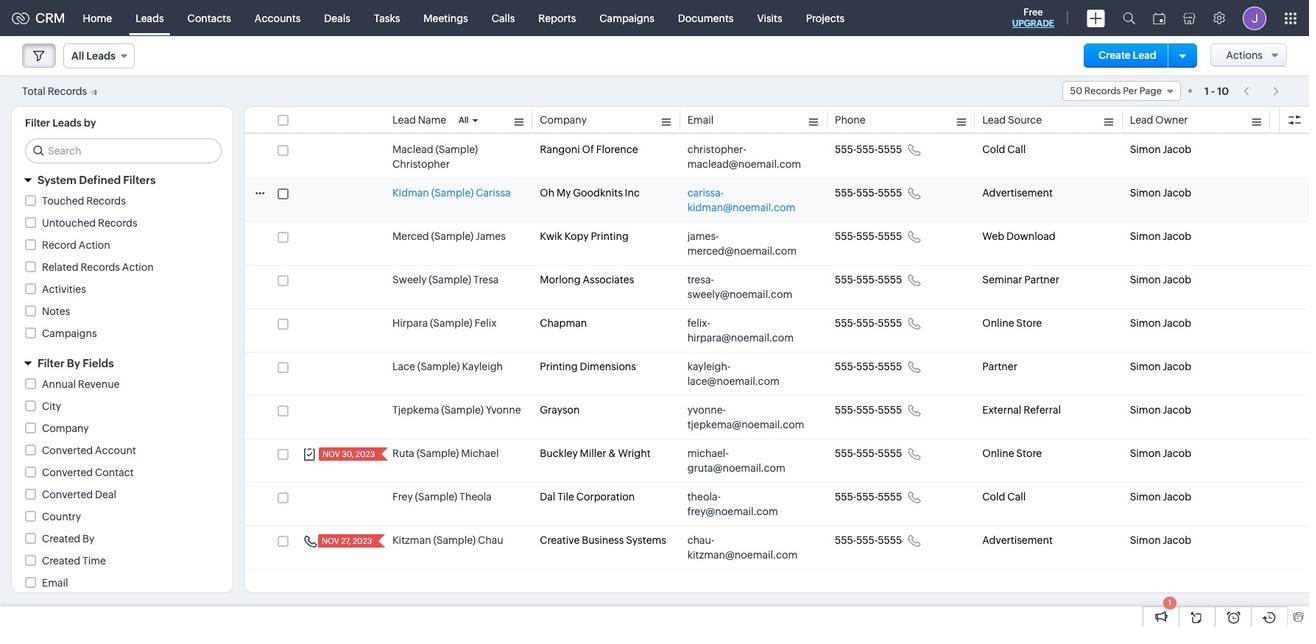 Task type: describe. For each thing, give the bounding box(es) containing it.
my
[[557, 187, 571, 199]]

1 for 1 - 10
[[1205, 85, 1210, 97]]

theola-
[[688, 491, 721, 503]]

search image
[[1123, 12, 1136, 24]]

merced
[[393, 231, 429, 242]]

converted for converted contact
[[42, 467, 93, 479]]

frey@noemail.com
[[688, 506, 779, 518]]

cold for christopher- maclead@noemail.com
[[983, 144, 1006, 155]]

kidman@noemail.com
[[688, 202, 796, 214]]

yvonne
[[486, 404, 521, 416]]

converted for converted account
[[42, 445, 93, 457]]

created for created by
[[42, 533, 80, 545]]

associates
[[583, 274, 635, 286]]

external referral
[[983, 404, 1062, 416]]

5555 for christopher- maclead@noemail.com
[[878, 144, 903, 155]]

(sample) for carissa
[[431, 187, 474, 199]]

kayleigh- lace@noemail.com link
[[688, 360, 806, 389]]

advertisement for carissa- kidman@noemail.com
[[983, 187, 1053, 199]]

filter for filter leads by
[[25, 117, 50, 129]]

555-555-5555 for michael- gruta@noemail.com
[[835, 448, 903, 460]]

jacob for yvonne- tjepkema@noemail.com
[[1164, 404, 1192, 416]]

(sample) for james
[[431, 231, 474, 242]]

advertisement for chau- kitzman@noemail.com
[[983, 535, 1053, 547]]

1 vertical spatial action
[[122, 262, 154, 273]]

simon jacob for yvonne- tjepkema@noemail.com
[[1131, 404, 1192, 416]]

business
[[582, 535, 624, 547]]

calls link
[[480, 0, 527, 36]]

hirpara (sample) felix link
[[393, 316, 497, 331]]

30,
[[342, 450, 354, 459]]

touched records
[[42, 195, 126, 207]]

1 horizontal spatial company
[[540, 114, 587, 126]]

simon for carissa- kidman@noemail.com
[[1131, 187, 1162, 199]]

inc
[[625, 187, 640, 199]]

simon for felix- hirpara@noemail.com
[[1131, 318, 1162, 329]]

record action
[[42, 239, 110, 251]]

lead source
[[983, 114, 1043, 126]]

city
[[42, 401, 61, 413]]

crm
[[35, 10, 65, 26]]

filter leads by
[[25, 117, 96, 129]]

kitzman (sample) chau link
[[393, 533, 504, 548]]

nov 27, 2023 link
[[318, 535, 374, 548]]

leads link
[[124, 0, 176, 36]]

online for michael- gruta@noemail.com
[[983, 448, 1015, 460]]

grayson
[[540, 404, 580, 416]]

kidman (sample) carissa link
[[393, 186, 511, 200]]

ruta (sample) michael
[[393, 448, 499, 460]]

27,
[[341, 537, 351, 546]]

felix
[[475, 318, 497, 329]]

0 horizontal spatial printing
[[540, 361, 578, 373]]

created by
[[42, 533, 94, 545]]

555-555-5555 for carissa- kidman@noemail.com
[[835, 187, 903, 199]]

tile
[[558, 491, 575, 503]]

page
[[1140, 85, 1163, 97]]

jacob for tresa- sweely@noemail.com
[[1164, 274, 1192, 286]]

records for related
[[81, 262, 120, 273]]

loading image
[[89, 90, 97, 95]]

tasks
[[374, 12, 400, 24]]

simon for kayleigh- lace@noemail.com
[[1131, 361, 1162, 373]]

james- merced@noemail.com link
[[688, 229, 806, 259]]

sweely (sample) tresa
[[393, 274, 499, 286]]

home link
[[71, 0, 124, 36]]

nov for kitzman
[[322, 537, 340, 546]]

rangoni of florence
[[540, 144, 638, 155]]

merced@noemail.com
[[688, 245, 797, 257]]

country
[[42, 511, 81, 523]]

kopy
[[565, 231, 589, 242]]

hirpara
[[393, 318, 428, 329]]

tresa- sweely@noemail.com link
[[688, 273, 806, 302]]

lace
[[393, 361, 416, 373]]

simon jacob for theola- frey@noemail.com
[[1131, 491, 1192, 503]]

simon jacob for carissa- kidman@noemail.com
[[1131, 187, 1192, 199]]

accounts link
[[243, 0, 313, 36]]

555-555-5555 for tresa- sweely@noemail.com
[[835, 274, 903, 286]]

morlong associates
[[540, 274, 635, 286]]

all leads
[[71, 50, 116, 62]]

lead name
[[393, 114, 447, 126]]

deals
[[324, 12, 351, 24]]

(sample) for christopher
[[436, 144, 478, 155]]

nov 27, 2023
[[322, 537, 372, 546]]

simon jacob for michael- gruta@noemail.com
[[1131, 448, 1192, 460]]

campaigns inside 'link'
[[600, 12, 655, 24]]

1 for 1
[[1169, 599, 1172, 608]]

contact
[[95, 467, 134, 479]]

0 horizontal spatial action
[[79, 239, 110, 251]]

simon for yvonne- tjepkema@noemail.com
[[1131, 404, 1162, 416]]

555-555-5555 for kayleigh- lace@noemail.com
[[835, 361, 903, 373]]

jacob for theola- frey@noemail.com
[[1164, 491, 1192, 503]]

lace@noemail.com
[[688, 376, 780, 388]]

contacts
[[188, 12, 231, 24]]

(sample) for tresa
[[429, 274, 472, 286]]

store for felix- hirpara@noemail.com
[[1017, 318, 1043, 329]]

source
[[1009, 114, 1043, 126]]

tasks link
[[362, 0, 412, 36]]

chau-
[[688, 535, 715, 547]]

simon jacob for christopher- maclead@noemail.com
[[1131, 144, 1192, 155]]

simon jacob for felix- hirpara@noemail.com
[[1131, 318, 1192, 329]]

jacob for christopher- maclead@noemail.com
[[1164, 144, 1192, 155]]

leads for all leads
[[86, 50, 116, 62]]

online for felix- hirpara@noemail.com
[[983, 318, 1015, 329]]

morlong
[[540, 274, 581, 286]]

profile image
[[1244, 6, 1267, 30]]

simon for christopher- maclead@noemail.com
[[1131, 144, 1162, 155]]

5555 for james- merced@noemail.com
[[878, 231, 903, 242]]

documents link
[[667, 0, 746, 36]]

kayleigh-
[[688, 361, 731, 373]]

seminar
[[983, 274, 1023, 286]]

(sample) for michael
[[417, 448, 459, 460]]

555-555-5555 for chau- kitzman@noemail.com
[[835, 535, 903, 547]]

fields
[[83, 357, 114, 370]]

&
[[609, 448, 616, 460]]

time
[[83, 555, 106, 567]]

555-555-5555 for theola- frey@noemail.com
[[835, 491, 903, 503]]

christopher
[[393, 158, 450, 170]]

sweely@noemail.com
[[688, 289, 793, 301]]

nov 30, 2023
[[323, 450, 375, 459]]

simon for michael- gruta@noemail.com
[[1131, 448, 1162, 460]]

call for christopher- maclead@noemail.com
[[1008, 144, 1026, 155]]

profile element
[[1235, 0, 1276, 36]]

chau
[[478, 535, 504, 547]]

calls
[[492, 12, 515, 24]]

0 vertical spatial partner
[[1025, 274, 1060, 286]]

gruta@noemail.com
[[688, 463, 786, 474]]

simon jacob for james- merced@noemail.com
[[1131, 231, 1192, 242]]

(sample) for chau
[[434, 535, 476, 547]]

(sample) for felix
[[430, 318, 473, 329]]

merced (sample) james
[[393, 231, 506, 242]]

system defined filters button
[[12, 167, 233, 193]]

create menu image
[[1087, 9, 1106, 27]]

1 - 10
[[1205, 85, 1230, 97]]

converted deal
[[42, 489, 116, 501]]

dal tile corporation
[[540, 491, 635, 503]]

sweely
[[393, 274, 427, 286]]

michael
[[461, 448, 499, 460]]

systems
[[626, 535, 667, 547]]

All Leads field
[[63, 43, 135, 69]]

kitzman
[[393, 535, 431, 547]]

free
[[1024, 7, 1044, 18]]

creative
[[540, 535, 580, 547]]

50 records per page
[[1071, 85, 1163, 97]]

kidman
[[393, 187, 429, 199]]

visits
[[758, 12, 783, 24]]

florence
[[597, 144, 638, 155]]

50 Records Per Page field
[[1063, 81, 1182, 101]]

lead for lead source
[[983, 114, 1006, 126]]

chau- kitzman@noemail.com link
[[688, 533, 806, 563]]

name
[[418, 114, 447, 126]]



Task type: vqa. For each thing, say whether or not it's contained in the screenshot.
Last Name
no



Task type: locate. For each thing, give the bounding box(es) containing it.
7 5555 from the top
[[878, 404, 903, 416]]

(sample) right frey
[[415, 491, 458, 503]]

2023 right the 30,
[[356, 450, 375, 459]]

(sample) inside kidman (sample) carissa link
[[431, 187, 474, 199]]

maclead (sample) christopher
[[393, 144, 478, 170]]

nov left 27,
[[322, 537, 340, 546]]

nov 30, 2023 link
[[319, 448, 377, 461]]

2 vertical spatial leads
[[52, 117, 82, 129]]

maclead@noemail.com
[[688, 158, 802, 170]]

row group containing maclead (sample) christopher
[[245, 136, 1310, 570]]

create menu element
[[1079, 0, 1115, 36]]

filter inside dropdown button
[[38, 357, 65, 370]]

1 vertical spatial campaigns
[[42, 328, 97, 340]]

0 vertical spatial online store
[[983, 318, 1043, 329]]

8 simon from the top
[[1131, 448, 1162, 460]]

sweely (sample) tresa link
[[393, 273, 499, 287]]

9 555-555-5555 from the top
[[835, 491, 903, 503]]

lace (sample) kayleigh link
[[393, 360, 503, 374]]

4 jacob from the top
[[1164, 274, 1192, 286]]

5 simon from the top
[[1131, 318, 1162, 329]]

visits link
[[746, 0, 795, 36]]

(sample)
[[436, 144, 478, 155], [431, 187, 474, 199], [431, 231, 474, 242], [429, 274, 472, 286], [430, 318, 473, 329], [418, 361, 460, 373], [442, 404, 484, 416], [417, 448, 459, 460], [415, 491, 458, 503], [434, 535, 476, 547]]

partner up external
[[983, 361, 1018, 373]]

2 cold from the top
[[983, 491, 1006, 503]]

1 simon jacob from the top
[[1131, 144, 1192, 155]]

filter for filter by fields
[[38, 357, 65, 370]]

555-555-5555 for james- merced@noemail.com
[[835, 231, 903, 242]]

2 advertisement from the top
[[983, 535, 1053, 547]]

0 horizontal spatial partner
[[983, 361, 1018, 373]]

cold for theola- frey@noemail.com
[[983, 491, 1006, 503]]

5555 for carissa- kidman@noemail.com
[[878, 187, 903, 199]]

frey
[[393, 491, 413, 503]]

10 simon from the top
[[1131, 535, 1162, 547]]

created
[[42, 533, 80, 545], [42, 555, 80, 567]]

0 vertical spatial cold call
[[983, 144, 1026, 155]]

0 vertical spatial online
[[983, 318, 1015, 329]]

call for theola- frey@noemail.com
[[1008, 491, 1026, 503]]

(sample) inside "sweely (sample) tresa" link
[[429, 274, 472, 286]]

0 vertical spatial printing
[[591, 231, 629, 242]]

dal
[[540, 491, 556, 503]]

email up christopher-
[[688, 114, 714, 126]]

10
[[1218, 85, 1230, 97]]

simon jacob for tresa- sweely@noemail.com
[[1131, 274, 1192, 286]]

5555 for chau- kitzman@noemail.com
[[878, 535, 903, 547]]

0 vertical spatial email
[[688, 114, 714, 126]]

by up annual revenue
[[67, 357, 80, 370]]

kitzman (sample) chau
[[393, 535, 504, 547]]

all right name
[[459, 116, 469, 125]]

records down touched records on the top
[[98, 217, 137, 229]]

Search text field
[[26, 139, 221, 163]]

0 horizontal spatial leads
[[52, 117, 82, 129]]

cold call for christopher- maclead@noemail.com
[[983, 144, 1026, 155]]

0 vertical spatial by
[[67, 357, 80, 370]]

1 online store from the top
[[983, 318, 1043, 329]]

2023 right 27,
[[353, 537, 372, 546]]

1 horizontal spatial printing
[[591, 231, 629, 242]]

1 vertical spatial cold
[[983, 491, 1006, 503]]

records
[[48, 85, 87, 97], [1085, 85, 1122, 97], [86, 195, 126, 207], [98, 217, 137, 229], [81, 262, 120, 273]]

555-555-5555 for felix- hirpara@noemail.com
[[835, 318, 903, 329]]

theola
[[460, 491, 492, 503]]

records right 50
[[1085, 85, 1122, 97]]

converted up country
[[42, 489, 93, 501]]

carissa-
[[688, 187, 724, 199]]

simon jacob for kayleigh- lace@noemail.com
[[1131, 361, 1192, 373]]

3 5555 from the top
[[878, 231, 903, 242]]

4 simon from the top
[[1131, 274, 1162, 286]]

online down external
[[983, 448, 1015, 460]]

1 vertical spatial nov
[[322, 537, 340, 546]]

printing
[[591, 231, 629, 242], [540, 361, 578, 373]]

1
[[1205, 85, 1210, 97], [1169, 599, 1172, 608]]

miller
[[580, 448, 607, 460]]

simon for theola- frey@noemail.com
[[1131, 491, 1162, 503]]

lead left "owner"
[[1131, 114, 1154, 126]]

filter down total
[[25, 117, 50, 129]]

online store down 'seminar partner'
[[983, 318, 1043, 329]]

(sample) right "ruta"
[[417, 448, 459, 460]]

lead for lead name
[[393, 114, 416, 126]]

call
[[1008, 144, 1026, 155], [1008, 491, 1026, 503]]

0 vertical spatial campaigns
[[600, 12, 655, 24]]

home
[[83, 12, 112, 24]]

9 jacob from the top
[[1164, 491, 1192, 503]]

0 vertical spatial filter
[[25, 117, 50, 129]]

1 jacob from the top
[[1164, 144, 1192, 155]]

annual revenue
[[42, 379, 120, 390]]

jacob for carissa- kidman@noemail.com
[[1164, 187, 1192, 199]]

6 simon jacob from the top
[[1131, 361, 1192, 373]]

leads left by at the left top of page
[[52, 117, 82, 129]]

lead left name
[[393, 114, 416, 126]]

2 store from the top
[[1017, 448, 1043, 460]]

1 horizontal spatial partner
[[1025, 274, 1060, 286]]

1 vertical spatial converted
[[42, 467, 93, 479]]

1 horizontal spatial by
[[83, 533, 94, 545]]

partner right seminar on the right top of page
[[1025, 274, 1060, 286]]

8 jacob from the top
[[1164, 448, 1192, 460]]

(sample) inside maclead (sample) christopher
[[436, 144, 478, 155]]

5555 for theola- frey@noemail.com
[[878, 491, 903, 503]]

records for touched
[[86, 195, 126, 207]]

9 simon from the top
[[1131, 491, 1162, 503]]

1 555-555-5555 from the top
[[835, 144, 903, 155]]

5555 for michael- gruta@noemail.com
[[878, 448, 903, 460]]

1 vertical spatial 2023
[[353, 537, 372, 546]]

simon for tresa- sweely@noemail.com
[[1131, 274, 1162, 286]]

0 horizontal spatial by
[[67, 357, 80, 370]]

online
[[983, 318, 1015, 329], [983, 448, 1015, 460]]

printing right kopy
[[591, 231, 629, 242]]

1 vertical spatial advertisement
[[983, 535, 1053, 547]]

system
[[38, 174, 77, 186]]

0 horizontal spatial all
[[71, 50, 84, 62]]

4 555-555-5555 from the top
[[835, 274, 903, 286]]

1 vertical spatial online store
[[983, 448, 1043, 460]]

related records action
[[42, 262, 154, 273]]

email down created time
[[42, 578, 68, 589]]

creative business systems
[[540, 535, 667, 547]]

0 vertical spatial company
[[540, 114, 587, 126]]

9 simon jacob from the top
[[1131, 491, 1192, 503]]

cold call for theola- frey@noemail.com
[[983, 491, 1026, 503]]

tjepkema
[[393, 404, 439, 416]]

christopher- maclead@noemail.com link
[[688, 142, 806, 172]]

1 vertical spatial 1
[[1169, 599, 1172, 608]]

company down city
[[42, 423, 89, 435]]

dimensions
[[580, 361, 636, 373]]

1 horizontal spatial all
[[459, 116, 469, 125]]

4 5555 from the top
[[878, 274, 903, 286]]

lead left source
[[983, 114, 1006, 126]]

records down record action
[[81, 262, 120, 273]]

1 vertical spatial call
[[1008, 491, 1026, 503]]

campaigns right "reports"
[[600, 12, 655, 24]]

records left loading image
[[48, 85, 87, 97]]

2 call from the top
[[1008, 491, 1026, 503]]

(sample) inside the kitzman (sample) chau link
[[434, 535, 476, 547]]

7 simon jacob from the top
[[1131, 404, 1192, 416]]

accounts
[[255, 12, 301, 24]]

(sample) down name
[[436, 144, 478, 155]]

created down country
[[42, 533, 80, 545]]

created for created time
[[42, 555, 80, 567]]

(sample) inside lace (sample) kayleigh link
[[418, 361, 460, 373]]

leads right home link
[[136, 12, 164, 24]]

0 vertical spatial cold
[[983, 144, 1006, 155]]

theola- frey@noemail.com
[[688, 491, 779, 518]]

reports link
[[527, 0, 588, 36]]

1 horizontal spatial email
[[688, 114, 714, 126]]

1 5555 from the top
[[878, 144, 903, 155]]

0 horizontal spatial 1
[[1169, 599, 1172, 608]]

leads inside field
[[86, 50, 116, 62]]

0 vertical spatial all
[[71, 50, 84, 62]]

logo image
[[12, 12, 29, 24]]

8 simon jacob from the top
[[1131, 448, 1192, 460]]

filter up annual
[[38, 357, 65, 370]]

2 converted from the top
[[42, 467, 93, 479]]

(sample) for theola
[[415, 491, 458, 503]]

projects
[[806, 12, 845, 24]]

(sample) left james
[[431, 231, 474, 242]]

(sample) left felix
[[430, 318, 473, 329]]

by for filter
[[67, 357, 80, 370]]

3 555-555-5555 from the top
[[835, 231, 903, 242]]

nov inside nov 27, 2023 link
[[322, 537, 340, 546]]

tjepkema (sample) yvonne
[[393, 404, 521, 416]]

by inside filter by fields dropdown button
[[67, 357, 80, 370]]

1 horizontal spatial campaigns
[[600, 12, 655, 24]]

(sample) right lace
[[418, 361, 460, 373]]

1 vertical spatial store
[[1017, 448, 1043, 460]]

nov for ruta
[[323, 450, 340, 459]]

10 jacob from the top
[[1164, 535, 1192, 547]]

meetings link
[[412, 0, 480, 36]]

related
[[42, 262, 79, 273]]

hirpara@noemail.com
[[688, 332, 794, 344]]

1 cold from the top
[[983, 144, 1006, 155]]

lace (sample) kayleigh
[[393, 361, 503, 373]]

cold
[[983, 144, 1006, 155], [983, 491, 1006, 503]]

0 vertical spatial 2023
[[356, 450, 375, 459]]

kidman (sample) carissa
[[393, 187, 511, 199]]

3 simon from the top
[[1131, 231, 1162, 242]]

0 vertical spatial store
[[1017, 318, 1043, 329]]

6 simon from the top
[[1131, 361, 1162, 373]]

5555 for tresa- sweely@noemail.com
[[878, 274, 903, 286]]

all inside field
[[71, 50, 84, 62]]

0 horizontal spatial campaigns
[[42, 328, 97, 340]]

0 horizontal spatial email
[[42, 578, 68, 589]]

lead for lead owner
[[1131, 114, 1154, 126]]

2 horizontal spatial leads
[[136, 12, 164, 24]]

felix- hirpara@noemail.com link
[[688, 316, 806, 346]]

action down untouched records
[[122, 262, 154, 273]]

records for 50
[[1085, 85, 1122, 97]]

(sample) down maclead (sample) christopher 'link'
[[431, 187, 474, 199]]

1 horizontal spatial leads
[[86, 50, 116, 62]]

converted contact
[[42, 467, 134, 479]]

filter by fields button
[[12, 351, 233, 376]]

lead right "create"
[[1133, 49, 1157, 61]]

8 555-555-5555 from the top
[[835, 448, 903, 460]]

1 simon from the top
[[1131, 144, 1162, 155]]

555-555-5555 for yvonne- tjepkema@noemail.com
[[835, 404, 903, 416]]

0 vertical spatial leads
[[136, 12, 164, 24]]

records for untouched
[[98, 217, 137, 229]]

1 vertical spatial cold call
[[983, 491, 1026, 503]]

free upgrade
[[1013, 7, 1055, 29]]

yvonne-
[[688, 404, 726, 416]]

frey (sample) theola link
[[393, 490, 492, 505]]

navigation
[[1237, 80, 1288, 102]]

filters
[[123, 174, 156, 186]]

2 cold call from the top
[[983, 491, 1026, 503]]

tjepkema@noemail.com
[[688, 419, 805, 431]]

1 vertical spatial partner
[[983, 361, 1018, 373]]

1 horizontal spatial 1
[[1205, 85, 1210, 97]]

buckley
[[540, 448, 578, 460]]

2023 for kitzman (sample) chau
[[353, 537, 372, 546]]

2 simon jacob from the top
[[1131, 187, 1192, 199]]

touched
[[42, 195, 84, 207]]

3 converted from the top
[[42, 489, 93, 501]]

action up related records action
[[79, 239, 110, 251]]

printing up grayson
[[540, 361, 578, 373]]

all for all leads
[[71, 50, 84, 62]]

5 5555 from the top
[[878, 318, 903, 329]]

1 store from the top
[[1017, 318, 1043, 329]]

1 vertical spatial online
[[983, 448, 1015, 460]]

2 online from the top
[[983, 448, 1015, 460]]

jacob for kayleigh- lace@noemail.com
[[1164, 361, 1192, 373]]

lead inside button
[[1133, 49, 1157, 61]]

(sample) inside frey (sample) theola link
[[415, 491, 458, 503]]

converted up converted deal
[[42, 467, 93, 479]]

9 5555 from the top
[[878, 491, 903, 503]]

activities
[[42, 284, 86, 295]]

james
[[476, 231, 506, 242]]

1 vertical spatial leads
[[86, 50, 116, 62]]

7 simon from the top
[[1131, 404, 1162, 416]]

5555 for felix- hirpara@noemail.com
[[878, 318, 903, 329]]

0 vertical spatial call
[[1008, 144, 1026, 155]]

10 5555 from the top
[[878, 535, 903, 547]]

6 5555 from the top
[[878, 361, 903, 373]]

2 555-555-5555 from the top
[[835, 187, 903, 199]]

row group
[[245, 136, 1310, 570]]

company up rangoni
[[540, 114, 587, 126]]

10 simon jacob from the top
[[1131, 535, 1192, 547]]

1 vertical spatial all
[[459, 116, 469, 125]]

2 created from the top
[[42, 555, 80, 567]]

1 vertical spatial by
[[83, 533, 94, 545]]

contacts link
[[176, 0, 243, 36]]

0 vertical spatial 1
[[1205, 85, 1210, 97]]

online store for felix- hirpara@noemail.com
[[983, 318, 1043, 329]]

(sample) left tresa
[[429, 274, 472, 286]]

2 jacob from the top
[[1164, 187, 1192, 199]]

all for all
[[459, 116, 469, 125]]

1 online from the top
[[983, 318, 1015, 329]]

annual
[[42, 379, 76, 390]]

by up time
[[83, 533, 94, 545]]

online store down the external referral on the right bottom of the page
[[983, 448, 1043, 460]]

untouched records
[[42, 217, 137, 229]]

record
[[42, 239, 77, 251]]

filter by fields
[[38, 357, 114, 370]]

1 cold call from the top
[[983, 144, 1026, 155]]

carissa- kidman@noemail.com
[[688, 187, 796, 214]]

(sample) inside hirpara (sample) felix link
[[430, 318, 473, 329]]

simon jacob for chau- kitzman@noemail.com
[[1131, 535, 1192, 547]]

2 online store from the top
[[983, 448, 1043, 460]]

leads for filter leads by
[[52, 117, 82, 129]]

(sample) inside the merced (sample) james link
[[431, 231, 474, 242]]

1 vertical spatial created
[[42, 555, 80, 567]]

0 horizontal spatial company
[[42, 423, 89, 435]]

web download
[[983, 231, 1056, 242]]

0 vertical spatial converted
[[42, 445, 93, 457]]

5 555-555-5555 from the top
[[835, 318, 903, 329]]

by
[[84, 117, 96, 129]]

1 call from the top
[[1008, 144, 1026, 155]]

store for michael- gruta@noemail.com
[[1017, 448, 1043, 460]]

tresa-
[[688, 274, 714, 286]]

555-555-5555 for christopher- maclead@noemail.com
[[835, 144, 903, 155]]

store down 'seminar partner'
[[1017, 318, 1043, 329]]

store down the external referral on the right bottom of the page
[[1017, 448, 1043, 460]]

records down defined
[[86, 195, 126, 207]]

records inside field
[[1085, 85, 1122, 97]]

5555 for kayleigh- lace@noemail.com
[[878, 361, 903, 373]]

nov inside nov 30, 2023 link
[[323, 450, 340, 459]]

1 vertical spatial company
[[42, 423, 89, 435]]

3 simon jacob from the top
[[1131, 231, 1192, 242]]

(sample) for kayleigh
[[418, 361, 460, 373]]

3 jacob from the top
[[1164, 231, 1192, 242]]

leads up loading image
[[86, 50, 116, 62]]

buckley miller & wright
[[540, 448, 651, 460]]

1 vertical spatial email
[[42, 578, 68, 589]]

crm link
[[12, 10, 65, 26]]

10 555-555-5555 from the top
[[835, 535, 903, 547]]

defined
[[79, 174, 121, 186]]

converted up converted contact
[[42, 445, 93, 457]]

6 jacob from the top
[[1164, 361, 1192, 373]]

(sample) left chau
[[434, 535, 476, 547]]

0 vertical spatial advertisement
[[983, 187, 1053, 199]]

simon for chau- kitzman@noemail.com
[[1131, 535, 1162, 547]]

(sample) for yvonne
[[442, 404, 484, 416]]

1 converted from the top
[[42, 445, 93, 457]]

converted for converted deal
[[42, 489, 93, 501]]

0 vertical spatial created
[[42, 533, 80, 545]]

jacob for james- merced@noemail.com
[[1164, 231, 1192, 242]]

notes
[[42, 306, 70, 318]]

8 5555 from the top
[[878, 448, 903, 460]]

search element
[[1115, 0, 1145, 36]]

2 simon from the top
[[1131, 187, 1162, 199]]

oh my goodknits inc
[[540, 187, 640, 199]]

(sample) inside tjepkema (sample) yvonne link
[[442, 404, 484, 416]]

0 vertical spatial nov
[[323, 450, 340, 459]]

by for created
[[83, 533, 94, 545]]

simon for james- merced@noemail.com
[[1131, 231, 1162, 242]]

deals link
[[313, 0, 362, 36]]

web
[[983, 231, 1005, 242]]

created down created by
[[42, 555, 80, 567]]

online down seminar on the right top of page
[[983, 318, 1015, 329]]

james-
[[688, 231, 719, 242]]

seminar partner
[[983, 274, 1060, 286]]

(sample) left yvonne at the bottom
[[442, 404, 484, 416]]

jacob for felix- hirpara@noemail.com
[[1164, 318, 1192, 329]]

1 created from the top
[[42, 533, 80, 545]]

5 simon jacob from the top
[[1131, 318, 1192, 329]]

per
[[1124, 85, 1138, 97]]

0 vertical spatial action
[[79, 239, 110, 251]]

2023
[[356, 450, 375, 459], [353, 537, 372, 546]]

records for total
[[48, 85, 87, 97]]

1 advertisement from the top
[[983, 187, 1053, 199]]

(sample) inside "ruta (sample) michael" link
[[417, 448, 459, 460]]

6 555-555-5555 from the top
[[835, 361, 903, 373]]

jacob for michael- gruta@noemail.com
[[1164, 448, 1192, 460]]

calendar image
[[1154, 12, 1166, 24]]

online store for michael- gruta@noemail.com
[[983, 448, 1043, 460]]

7 jacob from the top
[[1164, 404, 1192, 416]]

5555 for yvonne- tjepkema@noemail.com
[[878, 404, 903, 416]]

yvonne- tjepkema@noemail.com link
[[688, 403, 806, 432]]

jacob for chau- kitzman@noemail.com
[[1164, 535, 1192, 547]]

7 555-555-5555 from the top
[[835, 404, 903, 416]]

all up total records
[[71, 50, 84, 62]]

2023 for ruta (sample) michael
[[356, 450, 375, 459]]

campaigns down notes
[[42, 328, 97, 340]]

1 vertical spatial printing
[[540, 361, 578, 373]]

referral
[[1024, 404, 1062, 416]]

nov left the 30,
[[323, 450, 340, 459]]

5 jacob from the top
[[1164, 318, 1192, 329]]

2 5555 from the top
[[878, 187, 903, 199]]

2 vertical spatial converted
[[42, 489, 93, 501]]

tresa- sweely@noemail.com
[[688, 274, 793, 301]]

4 simon jacob from the top
[[1131, 274, 1192, 286]]

1 vertical spatial filter
[[38, 357, 65, 370]]

1 horizontal spatial action
[[122, 262, 154, 273]]



